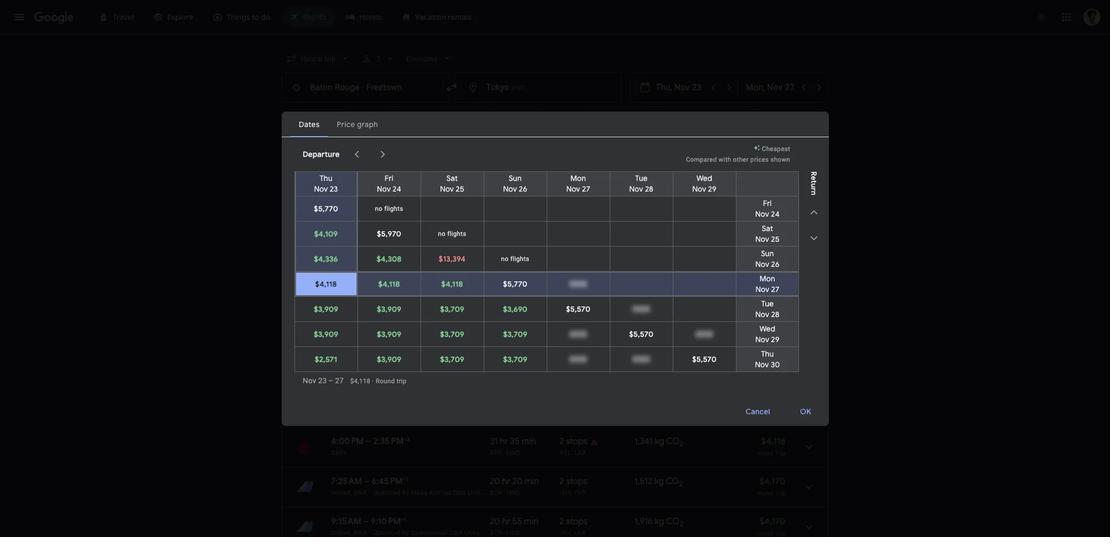 Task type: locate. For each thing, give the bounding box(es) containing it.
stop for 1 stop
[[565, 239, 582, 250]]

0 vertical spatial stops
[[566, 437, 587, 447]]

by for 9:10 pm
[[402, 530, 409, 537]]

kg for 1,606
[[657, 320, 666, 330]]

+ inside 4:00 pm – 2:35 pm + 2
[[404, 436, 407, 443]]

2 inside 1,337 kg co 2
[[680, 243, 684, 252]]

55 for 20
[[512, 517, 522, 528]]

$4,336
[[314, 254, 338, 264]]

10
[[510, 239, 519, 250]]

united, up 9:15 am
[[331, 490, 352, 497]]

min up '0000' text box
[[582, 332, 593, 340]]

1 stop flight. element down layover (1 of 1) is a 42 min layover at hartsfield-jackson atlanta international airport in atlanta. element
[[559, 280, 582, 292]]

best
[[281, 186, 304, 199]]

, inside 2 stops iah , lax
[[571, 530, 572, 537]]

+ for 6:25 pm
[[402, 319, 405, 326]]

1 american from the left
[[331, 332, 360, 340]]

1 vertical spatial lax
[[574, 530, 586, 537]]

round for 1,341
[[756, 450, 774, 457]]

1 vertical spatial 24
[[771, 209, 780, 219]]

co down 1,337 kg co 2
[[668, 280, 681, 290]]

23 – 27 up fri nov 24
[[378, 152, 401, 161]]

hr inside 20 hr 20 min btr – hnd
[[502, 477, 510, 487]]

btr for 20 hr 20 min
[[490, 490, 502, 497]]

7:25 am inside the 7:25 am – 6:45 pm + 1
[[331, 477, 362, 487]]

no flights
[[375, 205, 403, 212], [438, 230, 466, 238], [501, 255, 529, 263]]

btr down '19'
[[490, 332, 502, 340]]

co inside 1,337 kg co 2
[[667, 239, 680, 250]]

0 vertical spatial 7:25 am
[[331, 280, 362, 290]]

dba down $13,394 button
[[453, 292, 466, 300]]

2 vertical spatial  image
[[369, 530, 371, 537]]

– inside 7:42 am – 6:25 pm + 1
[[364, 320, 370, 330]]

wed nov 29
[[692, 173, 716, 194]]

assistance
[[315, 213, 347, 221]]

1 horizontal spatial $5,770
[[503, 279, 527, 289]]

3 ana from the top
[[354, 530, 367, 537]]

min inside 17 hr 10 min btr – hnd
[[521, 239, 535, 250]]

 image down leaves baton rouge metropolitan airport at 7:25 am on thursday, november 23 and arrives at haneda airport at 3:20 pm on friday, november 24. element on the left bottom
[[369, 292, 371, 300]]

0 horizontal spatial $4,118 button
[[296, 273, 356, 295]]

4118 us dollars text field for $4,118 · round trip
[[350, 378, 370, 385]]

1 vertical spatial ana
[[354, 490, 367, 497]]

$4,118 round trip for 1,337
[[756, 239, 785, 260]]

kg inside 1,512 kg co 2
[[654, 477, 664, 487]]

layover (1 of 2) is a 58 min layover at george bush intercontinental airport in houston. layover (2 of 2) is a 2 hr 25 min layover at vancouver international airport in vancouver. element
[[559, 489, 629, 498]]

btr for 17 hr 10 min
[[490, 252, 502, 260]]

btr inside 19 hr 43 min btr – hnd
[[490, 332, 502, 340]]

kg for 1,341
[[655, 437, 664, 447]]

3 $4,118 round trip from the top
[[756, 437, 785, 457]]

airlines for 3:20 pm
[[429, 292, 452, 300]]

1
[[406, 239, 409, 246], [559, 239, 563, 250], [406, 279, 408, 286], [559, 280, 563, 290], [559, 292, 563, 300], [405, 319, 408, 326], [559, 320, 563, 330], [406, 476, 408, 483], [404, 516, 406, 523]]

baton
[[310, 82, 333, 92]]

4170 US dollars text field
[[759, 280, 785, 290], [759, 477, 785, 487], [759, 517, 785, 528]]

4118 US dollars text field
[[350, 378, 370, 385], [761, 437, 785, 447]]

1 btr from the top
[[490, 252, 502, 260]]

round
[[376, 378, 395, 385]]

hnd inside 19 hr 43 min btr – hnd
[[507, 332, 520, 340]]

1 fees from the left
[[514, 203, 527, 210]]

– inside 19 hr 43 min btr – hnd
[[502, 332, 507, 340]]

0 vertical spatial 2 stops flight. element
[[559, 437, 587, 449]]

scroll up image
[[807, 206, 820, 219]]

price for price graph
[[777, 155, 795, 165]]

min for 31 hr 35 min
[[522, 437, 536, 447]]

co inside 1,606 kg co 2
[[668, 320, 682, 330]]

1 vertical spatial airlines
[[429, 292, 452, 300]]

1 vertical spatial tue
[[761, 299, 774, 309]]

min inside 19 hr 43 min btr – hnd
[[522, 320, 536, 330]]

trip
[[775, 253, 785, 260], [775, 293, 785, 300], [775, 333, 785, 340], [397, 378, 407, 385], [775, 410, 785, 417], [775, 450, 785, 457], [775, 490, 785, 498]]

by down arrival time: 3:20 pm on  friday, november 24. "text field"
[[402, 292, 409, 300]]

min for 19 hr 43 min
[[522, 320, 536, 330]]

ana for 3:20 pm
[[354, 292, 367, 300]]

delta down the '6:00 am' "text box"
[[331, 252, 347, 260]]

1 hnd from the top
[[507, 252, 520, 260]]

2 delta from the top
[[331, 449, 347, 457]]

0 vertical spatial mon
[[571, 173, 586, 183]]

1 stop
[[559, 239, 582, 250]]

2 $4,170 from the top
[[759, 477, 785, 487]]

3 stops from the top
[[566, 517, 587, 528]]

1 1 stop flight. element from the top
[[559, 239, 582, 252]]

operated by mesa airlines dba united express
[[373, 292, 513, 300], [373, 490, 513, 497]]

0 vertical spatial 27
[[582, 184, 590, 194]]

– left 2:35 pm
[[366, 437, 371, 447]]

1 stop flight. element
[[559, 239, 582, 252], [559, 280, 582, 292], [559, 320, 582, 332]]

operated down 9:10 pm
[[373, 530, 401, 537]]

17
[[490, 239, 498, 250], [573, 332, 580, 340]]

btr for 20 hr 55 min
[[490, 530, 502, 537]]

$4,170 round trip for 1,512
[[756, 477, 785, 498]]

kg for 1,916
[[655, 517, 664, 528]]

1 horizontal spatial mon
[[760, 274, 775, 284]]

0 horizontal spatial prices
[[321, 152, 343, 161]]

 image for 9:10 pm
[[369, 530, 371, 537]]

1 vertical spatial ,
[[571, 490, 572, 497]]

1 7:25 am from the top
[[331, 280, 362, 290]]

0 horizontal spatial 26
[[519, 184, 527, 194]]

iah inside 2 stops iah , lax
[[559, 530, 571, 537]]

kg inside 1,916 kg co 2
[[655, 517, 664, 528]]

sat inside fri nov 24 sat nov 25 sun nov 26 mon nov 27 tue nov 28 wed nov 29 thu nov 30
[[762, 224, 773, 233]]

hnd inside 17 hr 10 min btr – hnd
[[507, 252, 520, 260]]

hr left 10 on the top left
[[500, 239, 508, 250]]

united, ana for 3:20 pm
[[331, 292, 367, 300]]

9:10 pm
[[371, 517, 401, 528]]

1 vertical spatial 2 stops flight. element
[[559, 477, 587, 489]]

rouge
[[335, 82, 359, 92]]

0 vertical spatial $5,770 button
[[296, 196, 356, 221]]

20 for 55
[[490, 517, 500, 528]]

, for 20 hr 20 min
[[571, 490, 572, 497]]

layover (1 of 1) is a 42 min layover at hartsfield-jackson atlanta international airport in atlanta. element
[[559, 252, 629, 260]]

sat up include
[[447, 173, 458, 183]]

0 vertical spatial $4,170 round trip
[[756, 280, 785, 300]]

1 round from the top
[[756, 253, 774, 260]]

nov 23 – 27 up fri nov 24
[[361, 152, 401, 161]]

fri inside fri nov 24 sat nov 25 sun nov 26 mon nov 27 tue nov 28 wed nov 29 thu nov 30
[[763, 199, 772, 208]]

+ for 3:20 pm
[[403, 279, 406, 286]]

3 united, from the top
[[331, 530, 352, 537]]

$4,118 down cancel at the bottom
[[761, 437, 785, 447]]

fri inside fri nov 24
[[385, 173, 393, 183]]

2 and from the left
[[635, 203, 646, 210]]

1 horizontal spatial 28
[[771, 310, 779, 319]]

1 $4,170 round trip from the top
[[756, 280, 785, 300]]

2 united, from the top
[[331, 490, 352, 497]]

min inside 31 hr 35 min btr – hnd
[[522, 437, 536, 447]]

american down '7:42 am'
[[331, 332, 360, 340]]

1 vertical spatial dba
[[453, 490, 466, 497]]

round for 1,512
[[756, 490, 774, 498]]

departure time: 7:25 am. text field for 3:20 pm
[[331, 280, 362, 290]]

0 vertical spatial nov 23 – 27
[[361, 152, 401, 161]]

kg right 1,606
[[657, 320, 666, 330]]

min inside "1 stop 4 hr 17 min"
[[582, 332, 593, 340]]

9:15 am
[[331, 517, 361, 528]]

find the best price region
[[281, 150, 829, 178]]

 image for 3:20 pm
[[369, 292, 371, 300]]

min
[[521, 239, 535, 250], [522, 280, 537, 290], [582, 292, 593, 300], [522, 320, 536, 330], [582, 332, 593, 340], [522, 437, 536, 447], [524, 477, 539, 487], [524, 517, 538, 528]]

co right 1,512
[[666, 477, 679, 487]]

7:25 am – 3:20 pm + 1
[[331, 279, 408, 290]]

operated down 3:20 pm
[[373, 292, 401, 300]]

$4,170 for kg co
[[759, 280, 785, 290]]

2 united, ana from the top
[[331, 490, 367, 497]]

1 $4,170 from the top
[[759, 280, 785, 290]]

Loading prices, Nov 28 to Nov 28 text field
[[633, 304, 650, 315]]

round for kg co
[[756, 293, 774, 300]]

date grid
[[703, 155, 736, 165]]

operated by mesa airlines dba united express up operated by commuteair dba united express on the bottom of the page
[[373, 490, 513, 497]]

4 round from the top
[[756, 410, 774, 417]]

btr inside 16 hr 55 min btr – hnd
[[490, 292, 502, 300]]

, inside 2 stops iah , yvr
[[571, 490, 572, 497]]

2 stops from the top
[[566, 477, 587, 487]]

hr for 19 hr 43 min
[[500, 320, 508, 330]]

swap origin and destination. image
[[445, 81, 458, 94]]

shown
[[771, 156, 790, 163]]

2 horizontal spatial $4,118 button
[[421, 273, 483, 295]]

co right the 1,337
[[667, 239, 680, 250]]

lax inside 2 stops iah , lax
[[574, 530, 586, 537]]

3 1 stop flight. element from the top
[[559, 320, 582, 332]]

7:25 am for 6:45 pm
[[331, 477, 362, 487]]

2 right for at the left
[[539, 203, 542, 210]]

express down total duration 20 hr 55 min. element
[[485, 530, 509, 537]]

stops inside 2 stops iah , lax
[[566, 517, 587, 528]]

1  image from the top
[[369, 292, 371, 300]]

$3,909 up arrival time: 6:25 pm on  friday, november 24. text field
[[377, 304, 401, 314]]

no flights left learn more about ranking icon
[[375, 205, 403, 212]]

no flights button
[[358, 196, 420, 221], [421, 222, 483, 246], [484, 247, 546, 271]]

2 inside 1,916 kg co 2
[[679, 520, 683, 529]]

2 vertical spatial 1 stop flight. element
[[559, 320, 582, 332]]

7:25 am – 6:45 pm + 1
[[331, 476, 408, 487]]

$5,770
[[314, 204, 338, 214], [503, 279, 527, 289]]

2 stops flight. element for 20 hr 20 min
[[559, 477, 587, 489]]

$4,118 round trip down cancel at the bottom
[[756, 437, 785, 457]]

layover (1 of 2) is a 1 hr 33 min layover at george bush intercontinental airport in houston. layover (2 of 2) is a 1 hr 45 min layover at los angeles international airport in los angeles. element
[[559, 529, 629, 538]]

hnd for 20 hr 55 min
[[507, 530, 520, 537]]

ana for 6:45 pm
[[354, 490, 367, 497]]

hnd down 35
[[507, 449, 520, 457]]

hnd for 19 hr 43 min
[[507, 332, 520, 340]]

hr inside 16 hr 55 min btr – hnd
[[500, 280, 508, 290]]

fees right 'bag'
[[661, 203, 674, 210]]

$4,118 button down $4,308 at the left top of page
[[358, 273, 420, 295]]

no flights button up $13,394 button
[[421, 222, 483, 246]]

n
[[809, 191, 819, 195]]

4118 us dollars text field down cancel at the bottom
[[761, 437, 785, 447]]

+ inside 6:00 am – 2:10 pm + 1
[[403, 239, 406, 246]]

min inside 1 stop 1 hr 29 min iah
[[582, 292, 593, 300]]

2 $4,118 button from the left
[[358, 273, 420, 295]]

4 hnd from the top
[[507, 449, 520, 457]]

united for 20
[[468, 490, 487, 497]]

23 – 27
[[378, 152, 401, 161], [318, 377, 344, 385]]

4 btr from the top
[[490, 449, 502, 457]]

1 vertical spatial no
[[438, 230, 446, 238]]

0 horizontal spatial $5,570
[[566, 304, 590, 314]]

min right 43
[[522, 320, 536, 330]]

wed
[[697, 173, 712, 183], [760, 324, 775, 334]]

1 vertical spatial departing
[[314, 368, 363, 381]]

2 right 1,512
[[679, 480, 683, 489]]

price inside popup button
[[503, 111, 521, 120]]

26 down 4118 us dollars text box
[[771, 259, 780, 269]]

0 vertical spatial $5,570 button
[[547, 297, 610, 321]]

2 vertical spatial 29
[[771, 335, 780, 344]]

1 horizontal spatial $5,570 button
[[610, 322, 673, 347]]

1 right 3:20 pm
[[406, 279, 408, 286]]

24 inside fri nov 24
[[393, 184, 401, 194]]

scroll down image
[[807, 232, 820, 245]]

, down layover (1 of 2) is a 58 min layover at george bush intercontinental airport in houston. layover (2 of 2) is a 2 hr 25 min layover at vancouver international airport in vancouver. element
[[571, 530, 572, 537]]

operated by mesa airlines dba united express for 3:20 pm
[[373, 292, 513, 300]]

mon down 4118 us dollars text box
[[760, 274, 775, 284]]

fees left for at the left
[[514, 203, 527, 210]]

airports
[[707, 111, 735, 120]]

thu up "23"
[[320, 173, 332, 183]]

layover (1 of 2) is a 2 hr 14 min layover at hartsfield-jackson atlanta international airport in atlanta. layover (2 of 2) is a 10 hr 26 min overnight layover at los angeles international airport in los angeles. element
[[559, 449, 629, 457]]

0 vertical spatial 25
[[456, 184, 464, 194]]

r
[[809, 171, 819, 176]]

0 vertical spatial 1 stop flight. element
[[559, 239, 582, 252]]

0 vertical spatial 55
[[510, 280, 520, 290]]

1 horizontal spatial 29
[[708, 184, 716, 194]]

kg inside 1,606 kg co 2
[[657, 320, 666, 330]]

leaves baton rouge metropolitan airport at 7:25 am on thursday, november 23 and arrives at haneda airport at 3:20 pm on friday, november 24. element
[[331, 279, 408, 290]]

5 hnd from the top
[[507, 490, 520, 497]]

stops button
[[346, 107, 390, 124]]

btr inside 20 hr 20 min btr – hnd
[[490, 490, 502, 497]]

hnd inside 20 hr 20 min btr – hnd
[[507, 490, 520, 497]]

0 vertical spatial sun
[[509, 173, 522, 183]]

2 2 stops flight. element from the top
[[559, 477, 587, 489]]

1 horizontal spatial nov 23 – 27
[[361, 152, 401, 161]]

nov 23 – 27 inside find the best price region
[[361, 152, 401, 161]]

american
[[331, 332, 360, 340], [442, 332, 471, 340]]

26 inside sun nov 26
[[519, 184, 527, 194]]

$3,690
[[503, 304, 527, 314]]

3 btr from the top
[[490, 332, 502, 340]]

mesa up commuteair
[[411, 490, 427, 497]]

flights up 'convenience' on the left top of the page
[[357, 186, 389, 199]]

united for 16
[[468, 292, 487, 300]]

2 horizontal spatial 29
[[771, 335, 780, 344]]

hr inside 31 hr 35 min btr – hnd
[[500, 437, 508, 447]]

29 inside fri nov 24 sat nov 25 sun nov 26 mon nov 27 tue nov 28 wed nov 29 thu nov 30
[[771, 335, 780, 344]]

main content
[[281, 150, 829, 538]]

2  image from the top
[[369, 490, 371, 497]]

0 vertical spatial delta
[[331, 252, 347, 260]]

0 vertical spatial lax
[[574, 449, 586, 457]]

4170 us dollars text field for 1,916
[[759, 517, 785, 528]]

operated for 9:10 pm
[[373, 530, 401, 537]]

stop up layover (1 of 1) is a 4 hr 17 min layover at dallas/fort worth international airport in dallas. element
[[565, 320, 582, 330]]

hnd down total duration 20 hr 20 min. 'element'
[[507, 490, 520, 497]]

round for 1,337
[[756, 253, 774, 260]]

kg co 2
[[654, 280, 685, 292]]

0 horizontal spatial 29
[[573, 292, 580, 300]]

united, ana for 6:45 pm
[[331, 490, 367, 497]]

17 hr 10 min btr – hnd
[[490, 239, 535, 260]]

0 vertical spatial 4170 us dollars text field
[[759, 280, 785, 290]]

fri for fri nov 24 sat nov 25 sun nov 26 mon nov 27 tue nov 28 wed nov 29 thu nov 30
[[763, 199, 772, 208]]

5 round from the top
[[756, 450, 774, 457]]

co inside 1,916 kg co 2
[[666, 517, 679, 528]]

1 vertical spatial thu
[[761, 349, 774, 359]]

1 vertical spatial $5,570
[[629, 329, 654, 339]]

leaves baton rouge metropolitan airport at 4:00 pm on thursday, november 23 and arrives at haneda airport at 2:35 pm on saturday, november 25. element
[[331, 436, 410, 447]]

2 operated by mesa airlines dba united express from the top
[[373, 490, 513, 497]]

55 inside 16 hr 55 min btr – hnd
[[510, 280, 520, 290]]

 image
[[369, 292, 371, 300], [369, 490, 371, 497], [369, 530, 371, 537]]

2 departure time: 7:25 am. text field from the top
[[331, 477, 362, 487]]

1 vertical spatial no flights
[[438, 230, 466, 238]]

1 $4,118 round trip from the top
[[756, 239, 785, 260]]

29 down $4,611
[[771, 335, 780, 344]]

no flights button up total duration 16 hr 55 min. element at the bottom of the page
[[484, 247, 546, 271]]

– down total duration 20 hr 55 min. element
[[502, 530, 507, 537]]

departing
[[306, 186, 355, 199], [314, 368, 363, 381]]

1 stop from the top
[[565, 239, 582, 250]]

operated for 6:45 pm
[[373, 490, 401, 497]]

1 stops from the top
[[566, 437, 587, 447]]

hr right 31
[[500, 437, 508, 447]]

$4,170
[[759, 280, 785, 290], [759, 477, 785, 487], [759, 517, 785, 528]]

23 – 27 down $2,571 button
[[318, 377, 344, 385]]

Arrival time: 2:35 PM on  Saturday, November 25. text field
[[373, 436, 410, 447]]

0 vertical spatial thu
[[320, 173, 332, 183]]

None search field
[[281, 49, 829, 142]]

3 round from the top
[[756, 333, 774, 340]]

wed inside fri nov 24 sat nov 25 sun nov 26 mon nov 27 tue nov 28 wed nov 29 thu nov 30
[[760, 324, 775, 334]]

1 operated by mesa airlines dba united express from the top
[[373, 292, 513, 300]]

no up "$13,394"
[[438, 230, 446, 238]]

btr down 16
[[490, 292, 502, 300]]

Departure time: 7:25 AM. text field
[[331, 280, 362, 290], [331, 477, 362, 487]]

– inside 20 hr 20 min btr – hnd
[[502, 490, 507, 497]]

1 vertical spatial mesa
[[411, 490, 427, 497]]

7:42 am
[[331, 320, 362, 330]]

2 vertical spatial airlines
[[429, 490, 452, 497]]

stops inside 2 stops iah , yvr
[[566, 477, 587, 487]]

nov 23 – 27 down $2,571
[[303, 377, 344, 385]]

2 inside the kg co 2
[[681, 283, 685, 292]]

layover (1 of 1) is a 1 hr 29 min layover at george bush intercontinental airport in houston. element
[[559, 292, 629, 300]]

none search field containing baton rouge
[[281, 49, 829, 142]]

stop for 1 stop 4 hr 17 min
[[565, 320, 582, 330]]

0 vertical spatial ,
[[571, 449, 572, 457]]

hr right 16
[[500, 280, 508, 290]]

0 vertical spatial no flights
[[375, 205, 403, 212]]

1 up "1 stop 4 hr 17 min"
[[559, 292, 563, 300]]

– inside 6:00 am – 2:10 pm + 1
[[366, 239, 371, 250]]

iah inside 2 stops iah , yvr
[[559, 490, 571, 497]]

leaves baton rouge metropolitan airport at 9:15 am on thursday, november 23 and arrives at haneda airport at 9:10 pm on friday, november 24. element
[[331, 516, 406, 528]]

hnd inside 16 hr 55 min btr – hnd
[[507, 292, 520, 300]]

2 up layover (1 of 2) is a 1 hr 33 min layover at george bush intercontinental airport in houston. layover (2 of 2) is a 1 hr 45 min layover at los angeles international airport in los angeles. "element"
[[559, 517, 564, 528]]

1 vertical spatial iah
[[559, 490, 571, 497]]

1 united, from the top
[[331, 292, 352, 300]]

– left 3:20 pm
[[364, 280, 369, 290]]

0 horizontal spatial 25
[[456, 184, 464, 194]]

co inside 1,341 kg co 2
[[666, 437, 679, 447]]

mon up passengers.
[[571, 173, 586, 183]]

1 horizontal spatial 17
[[573, 332, 580, 340]]

nov inside fri nov 24
[[377, 184, 391, 194]]

$4,611 round trip
[[756, 320, 785, 340]]

dba for 16
[[453, 292, 466, 300]]

stops up yvr
[[566, 477, 587, 487]]

optional
[[582, 203, 608, 210]]

+ inside 7:42 am – 6:25 pm + 1
[[402, 319, 405, 326]]

2 btr from the top
[[490, 292, 502, 300]]

2 stops flight. element up yvr
[[559, 477, 587, 489]]

27 up optional
[[582, 184, 590, 194]]

1 horizontal spatial sun
[[761, 249, 774, 258]]

Departure time: 4:00 PM. text field
[[331, 437, 364, 447]]

2 1 stop flight. element from the top
[[559, 280, 582, 292]]

, down 2 stops
[[571, 449, 572, 457]]

2 fees from the left
[[661, 203, 674, 210]]

3  image from the top
[[369, 530, 371, 537]]

29 down date
[[708, 184, 716, 194]]

united, ana down leaves baton rouge metropolitan airport at 7:25 am on thursday, november 23 and arrives at haneda airport at 6:45 pm on friday, november 24. element
[[331, 490, 367, 497]]

0 vertical spatial departure time: 7:25 am. text field
[[331, 280, 362, 290]]

stops for 2 stops iah , yvr
[[566, 477, 587, 487]]

20 inside the 20 hr 55 min btr – hnd
[[490, 517, 500, 528]]

29
[[708, 184, 716, 194], [573, 292, 580, 300], [771, 335, 780, 344]]

departing for best
[[306, 186, 355, 199]]

0 vertical spatial $4,170
[[759, 280, 785, 290]]

1 vertical spatial 28
[[771, 310, 779, 319]]

1 vertical spatial mon
[[760, 274, 775, 284]]

1 vertical spatial 27
[[771, 285, 779, 294]]

1 vertical spatial fri
[[763, 199, 772, 208]]

2 hnd from the top
[[507, 292, 520, 300]]

airlines up operated by commuteair dba united express on the bottom of the page
[[429, 490, 452, 497]]

3 hnd from the top
[[507, 332, 520, 340]]

wed down "compared"
[[697, 173, 712, 183]]

hnd for 20 hr 20 min
[[507, 490, 520, 497]]

1 horizontal spatial fees
[[661, 203, 674, 210]]

layover (1 of 1) is a 4 hr 17 min layover at dallas/fort worth international airport in dallas. element
[[559, 332, 629, 340]]

and left 'bag'
[[635, 203, 646, 210]]

best departing flights
[[281, 186, 389, 199]]

0000
[[759, 179, 776, 188], [759, 179, 776, 188], [570, 280, 587, 288], [633, 305, 650, 313], [570, 330, 587, 339], [696, 330, 713, 339], [570, 355, 587, 364], [633, 355, 650, 364]]

leaves baton rouge metropolitan airport at 7:25 am on thursday, november 23 and arrives at haneda airport at 6:45 pm on friday, november 24. element
[[331, 476, 408, 487]]

1 horizontal spatial tue
[[761, 299, 774, 309]]

1 horizontal spatial no flights
[[438, 230, 466, 238]]

round inside $4,611 round trip
[[756, 333, 774, 340]]

iah left yvr
[[559, 490, 571, 497]]

30
[[771, 360, 780, 370]]

1 departure time: 7:25 am. text field from the top
[[331, 280, 362, 290]]

1 vertical spatial 23 – 27
[[318, 377, 344, 385]]

2 horizontal spatial $5,570 button
[[673, 347, 736, 372]]

Loading prices text field
[[759, 178, 776, 189]]

24 for fri nov 24 sat nov 25 sun nov 26 mon nov 27 tue nov 28 wed nov 29 thu nov 30
[[771, 209, 780, 219]]

price inside button
[[777, 155, 795, 165]]

express down total duration 20 hr 20 min. 'element'
[[489, 490, 513, 497]]

co inside 1,512 kg co 2
[[666, 477, 679, 487]]

nov
[[361, 152, 376, 161], [314, 184, 328, 194], [377, 184, 391, 194], [440, 184, 454, 194], [503, 184, 517, 194], [566, 184, 580, 194], [629, 184, 643, 194], [692, 184, 706, 194], [755, 209, 769, 219], [755, 234, 769, 244], [755, 259, 769, 269], [756, 285, 769, 294], [755, 310, 769, 319], [755, 335, 769, 344], [755, 360, 769, 370], [303, 377, 316, 385]]

3 2 stops flight. element from the top
[[559, 517, 587, 529]]

hnd
[[507, 252, 520, 260], [507, 292, 520, 300], [507, 332, 520, 340], [507, 449, 520, 457], [507, 490, 520, 497], [507, 530, 520, 537]]

1 vertical spatial delta
[[331, 449, 347, 457]]

btr down total duration 20 hr 55 min. element
[[490, 530, 502, 537]]

ana
[[354, 292, 367, 300], [354, 490, 367, 497], [354, 530, 367, 537]]

connecting
[[664, 111, 705, 120]]

min for 16 hr 55 min
[[522, 280, 537, 290]]

1 horizontal spatial ·
[[372, 378, 374, 385]]

wed inside wed nov 29
[[697, 173, 712, 183]]

btr up 16
[[490, 252, 502, 260]]

1 mesa from the top
[[411, 292, 427, 300]]

1 united, ana from the top
[[331, 292, 367, 300]]

2 7:25 am from the top
[[331, 477, 362, 487]]

mon
[[571, 173, 586, 183], [760, 274, 775, 284]]

3 united, ana from the top
[[331, 530, 367, 537]]

$4,170 round trip
[[756, 280, 785, 300], [756, 477, 785, 498]]

dba right commuteair
[[450, 530, 462, 537]]

1 vertical spatial united,
[[331, 490, 352, 497]]

co right 1,916
[[666, 517, 679, 528]]

express
[[489, 292, 513, 300], [489, 490, 513, 497], [485, 530, 509, 537]]

departing down $2,571
[[314, 368, 363, 381]]

– up $3,690
[[502, 292, 507, 300]]

, left yvr
[[571, 490, 572, 497]]

2 mesa from the top
[[411, 490, 427, 497]]

1 horizontal spatial 23 – 27
[[378, 152, 401, 161]]

6 hnd from the top
[[507, 530, 520, 537]]

Arrival time: 9:10 PM on  Friday, November 24. text field
[[371, 516, 406, 528]]

+ inside the 7:25 am – 6:45 pm + 1
[[403, 476, 406, 483]]

by for 3:20 pm
[[402, 292, 409, 300]]

$4,118 round trip left scroll down image
[[756, 239, 785, 260]]

· right rouge
[[362, 82, 364, 92]]

2 stop from the top
[[565, 280, 582, 290]]

hnd for 17 hr 10 min
[[507, 252, 520, 260]]

55 inside the 20 hr 55 min btr – hnd
[[512, 517, 522, 528]]

1 horizontal spatial fri
[[763, 199, 772, 208]]

hnd inside 31 hr 35 min btr – hnd
[[507, 449, 520, 457]]

freetown
[[366, 82, 402, 92]]

2
[[376, 55, 380, 63], [539, 203, 542, 210], [680, 243, 684, 252], [681, 283, 685, 292], [682, 323, 685, 332], [407, 436, 410, 443], [559, 437, 564, 447], [679, 440, 683, 449], [559, 477, 564, 487], [679, 480, 683, 489], [559, 517, 564, 528], [679, 520, 683, 529]]

55 down 20 hr 20 min btr – hnd
[[512, 517, 522, 528]]

btr inside 31 hr 35 min btr – hnd
[[490, 449, 502, 457]]

– down total duration 17 hr 10 min. element
[[502, 252, 507, 260]]

Loading prices, Nov 27 to Nov 27 text field
[[570, 279, 587, 289]]

1 horizontal spatial no
[[438, 230, 446, 238]]

1 vertical spatial 4170 us dollars text field
[[759, 477, 785, 487]]

min down total duration 31 hr 35 min. element
[[524, 477, 539, 487]]

fri for fri nov 24
[[385, 173, 393, 183]]

sat up 4118 us dollars text box
[[762, 224, 773, 233]]

0 horizontal spatial and
[[351, 203, 362, 210]]

main content containing best departing flights
[[281, 150, 829, 538]]

dba up operated by commuteair dba united express on the bottom of the page
[[453, 490, 466, 497]]

0 horizontal spatial 23 – 27
[[318, 377, 344, 385]]

1 vertical spatial 7:25 am
[[331, 477, 362, 487]]

american right as
[[442, 332, 471, 340]]

31
[[490, 437, 498, 447]]

2 stops
[[559, 437, 587, 447]]

1 4170 us dollars text field from the top
[[759, 280, 785, 290]]

prices
[[420, 203, 439, 210]]

6:25 pm
[[372, 320, 402, 330]]

express for 16
[[489, 292, 513, 300]]

2 stops flight. element
[[559, 437, 587, 449], [559, 477, 587, 489], [559, 517, 587, 529]]

24
[[393, 184, 401, 194], [771, 209, 780, 219]]

co for 1,337
[[667, 239, 680, 250]]

1 vertical spatial express
[[489, 490, 513, 497]]

express for 20
[[489, 490, 513, 497]]

united,
[[331, 292, 352, 300], [331, 490, 352, 497], [331, 530, 352, 537]]

prices right the other
[[750, 156, 769, 163]]

no flights button down fri nov 24
[[358, 196, 420, 221]]

stops
[[352, 111, 372, 120]]

2 ana from the top
[[354, 490, 367, 497]]

1 horizontal spatial 4118 us dollars text field
[[761, 437, 785, 447]]

– left 6:25 pm
[[364, 320, 370, 330]]

btr inside 17 hr 10 min btr – hnd
[[490, 252, 502, 260]]

iah down layover (1 of 1) is a 42 min layover at hartsfield-jackson atlanta international airport in atlanta. element
[[595, 292, 606, 300]]

2 vertical spatial no flights button
[[484, 247, 546, 271]]

20
[[490, 477, 500, 487], [512, 477, 522, 487], [490, 517, 500, 528]]

0 vertical spatial 17
[[490, 239, 498, 250]]

2 vertical spatial united
[[464, 530, 484, 537]]

$4,118 round trip
[[756, 239, 785, 260], [756, 397, 785, 417], [756, 437, 785, 457]]

iah for 20 hr 20 min
[[559, 490, 571, 497]]

passengers.
[[544, 203, 581, 210]]

2 $4,170 round trip from the top
[[756, 477, 785, 498]]

compared with other prices shown
[[686, 156, 790, 163]]

based
[[305, 203, 323, 210]]

1 vertical spatial departure time: 7:25 am. text field
[[331, 477, 362, 487]]

iah
[[595, 292, 606, 300], [559, 490, 571, 497], [559, 530, 571, 537]]

nov inside "sat nov 25"
[[440, 184, 454, 194]]

departure
[[303, 149, 340, 159]]

hr inside the 20 hr 55 min btr – hnd
[[502, 517, 510, 528]]

kg right 1,916
[[655, 517, 664, 528]]

1 ana from the top
[[354, 292, 367, 300]]

2 right the 1,337
[[680, 243, 684, 252]]

total duration 16 hr 55 min. element
[[490, 280, 559, 292]]

2 round from the top
[[756, 293, 774, 300]]

6 btr from the top
[[490, 530, 502, 537]]

Arrival time: 6:25 PM on  Friday, November 24. text field
[[372, 319, 408, 330]]

1 delta from the top
[[331, 252, 347, 260]]

tue nov 28
[[629, 173, 653, 194]]

1 stop 4 hr 17 min
[[559, 320, 593, 340]]

3 stop from the top
[[565, 320, 582, 330]]

2 horizontal spatial no
[[501, 255, 509, 263]]

+ for 2:10 pm
[[403, 239, 406, 246]]

1 horizontal spatial 25
[[771, 234, 780, 244]]

Loading prices text field
[[759, 178, 776, 189]]

price
[[503, 111, 521, 120], [777, 155, 795, 165]]

filters
[[312, 111, 333, 120]]

bag fees button
[[648, 203, 674, 210]]

2 button
[[357, 49, 400, 68]]

0 horizontal spatial 24
[[393, 184, 401, 194]]

6 round from the top
[[756, 490, 774, 498]]

min inside 16 hr 55 min btr – hnd
[[522, 280, 537, 290]]

trip for 1,341
[[775, 450, 785, 457]]

Departure time: 7:42 AM. text field
[[331, 320, 362, 330]]

$4,109
[[314, 229, 338, 239]]

3 4170 us dollars text field from the top
[[759, 517, 785, 528]]

wed up 30
[[760, 324, 775, 334]]

0 horizontal spatial wed
[[697, 173, 712, 183]]

24 left sort
[[771, 209, 780, 219]]

1 horizontal spatial 27
[[771, 285, 779, 294]]

2 vertical spatial 4170 us dollars text field
[[759, 517, 785, 528]]

1,512 kg co 2
[[634, 477, 683, 489]]

5 btr from the top
[[490, 490, 502, 497]]

co for 1,606
[[668, 320, 682, 330]]

2 4170 us dollars text field from the top
[[759, 477, 785, 487]]

Departure text field
[[656, 73, 705, 102]]

hr inside 19 hr 43 min btr – hnd
[[500, 320, 508, 330]]

leaves baton rouge metropolitan airport at 6:00 am on thursday, november 23 and arrives at haneda airport at 2:10 pm on friday, november 24. element
[[331, 239, 409, 250]]

Return text field
[[746, 73, 795, 102]]

1 vertical spatial 55
[[512, 517, 522, 528]]

1 vertical spatial sun
[[761, 249, 774, 258]]

2 horizontal spatial $5,570
[[692, 355, 717, 364]]

1 horizontal spatial american
[[442, 332, 471, 340]]

departure time: 7:25 am. text field up 'departure time: 9:15 am.' text box
[[331, 477, 362, 487]]

0 vertical spatial iah
[[595, 292, 606, 300]]

2 stops flight. element down yvr
[[559, 517, 587, 529]]



Task type: describe. For each thing, give the bounding box(es) containing it.
1 stop flight. element for 16 hr 55 min
[[559, 280, 582, 292]]

kg for 1,512
[[654, 477, 664, 487]]

nov inside wed nov 29
[[692, 184, 706, 194]]

stop for 1 stop 1 hr 29 min iah
[[565, 280, 582, 290]]

6:45 pm
[[372, 477, 403, 487]]

$3,709 down as
[[440, 355, 464, 364]]

btr for 19 hr 43 min
[[490, 332, 502, 340]]

$3,709 right '19'
[[503, 329, 527, 339]]

by:
[[801, 201, 812, 211]]

bag
[[648, 203, 659, 210]]

$2,571 button
[[295, 347, 357, 372]]

stops for 2 stops iah , lax
[[566, 517, 587, 528]]

$3,709 up as
[[440, 304, 464, 314]]

hr inside "1 stop 4 hr 17 min"
[[565, 332, 571, 340]]

– inside 7:25 am – 3:20 pm + 1
[[364, 280, 369, 290]]

connecting airports
[[664, 111, 735, 120]]

sort
[[784, 201, 799, 211]]

20 for 20
[[490, 477, 500, 487]]

sort by:
[[784, 201, 812, 211]]

mon inside fri nov 24 sat nov 25 sun nov 26 mon nov 27 tue nov 28 wed nov 29 thu nov 30
[[760, 274, 775, 284]]

2 inside 4:00 pm – 2:35 pm + 2
[[407, 436, 410, 443]]

co for 1,916
[[666, 517, 679, 528]]

, for 20 hr 55 min
[[571, 530, 572, 537]]

learn more about ranking image
[[404, 201, 413, 211]]

price
[[335, 203, 349, 210]]

24 for fri nov 24
[[393, 184, 401, 194]]

· inside search field
[[362, 82, 364, 92]]

2 horizontal spatial no flights button
[[484, 247, 546, 271]]

$4,118 left ok
[[761, 397, 785, 407]]

on
[[325, 203, 333, 210]]

2 inside 2 stops iah , lax
[[559, 517, 564, 528]]

17 inside 17 hr 10 min btr – hnd
[[490, 239, 498, 250]]

1 vertical spatial ·
[[372, 378, 374, 385]]

+ inside prices include required taxes + fees for 2 passengers. optional charges and bag fees passenger assistance
[[508, 203, 512, 210]]

$3,690 button
[[484, 297, 546, 321]]

2 inside 1,512 kg co 2
[[679, 480, 683, 489]]

+ for 2:35 pm
[[404, 436, 407, 443]]

2 inside prices include required taxes + fees for 2 passengers. optional charges and bag fees passenger assistance
[[539, 203, 542, 210]]

2 vertical spatial dba
[[450, 530, 462, 537]]

grid
[[722, 155, 736, 165]]

0 horizontal spatial $5,570 button
[[547, 297, 610, 321]]

tue inside fri nov 24 sat nov 25 sun nov 26 mon nov 27 tue nov 28 wed nov 29 thu nov 30
[[761, 299, 774, 309]]

nov inside thu nov 23
[[314, 184, 328, 194]]

connecting airports button
[[657, 107, 754, 124]]

25 inside "sat nov 25"
[[456, 184, 464, 194]]

$3,709 down 19 hr 43 min btr – hnd
[[503, 355, 527, 364]]

27 inside fri nov 24 sat nov 25 sun nov 26 mon nov 27 tue nov 28 wed nov 29 thu nov 30
[[771, 285, 779, 294]]

2 vertical spatial $5,570 button
[[673, 347, 736, 372]]

26 inside fri nov 24 sat nov 25 sun nov 26 mon nov 27 tue nov 28 wed nov 29 thu nov 30
[[771, 259, 780, 269]]

kg for 1,337
[[656, 239, 665, 250]]

– inside the 7:25 am – 6:45 pm + 1
[[364, 477, 369, 487]]

$4,170 for 1,512
[[759, 477, 785, 487]]

required
[[464, 203, 488, 210]]

departure time: 7:25 am. text field for 6:45 pm
[[331, 477, 362, 487]]

$2,571
[[315, 355, 337, 364]]

price graph button
[[749, 150, 827, 169]]

$4,170 round trip for kg co
[[756, 280, 785, 300]]

compared
[[686, 156, 717, 163]]

hr for 17 hr 10 min
[[500, 239, 508, 250]]

Arrival time: 2:10 PM on  Friday, November 24. text field
[[373, 239, 409, 250]]

duration button
[[758, 107, 813, 124]]

4118 US dollars text field
[[761, 397, 785, 407]]

1 and from the left
[[351, 203, 362, 210]]

taxes
[[490, 203, 506, 210]]

airlines for 6:45 pm
[[429, 490, 452, 497]]

4:00 pm
[[331, 437, 364, 447]]

1 vertical spatial $5,770 button
[[484, 273, 546, 295]]

27 inside mon nov 27
[[582, 184, 590, 194]]

1 2 stops flight. element from the top
[[559, 437, 587, 449]]

date
[[703, 155, 720, 165]]

17 inside "1 stop 4 hr 17 min"
[[573, 332, 580, 340]]

1 horizontal spatial $5,570
[[629, 329, 654, 339]]

$5,970 button
[[358, 222, 420, 246]]

hr for 16 hr 55 min
[[500, 280, 508, 290]]

1 inside the 7:25 am – 6:45 pm + 1
[[406, 476, 408, 483]]

$4,308 button
[[358, 247, 420, 271]]

4118 US dollars text field
[[761, 239, 785, 250]]

thu inside thu nov 23
[[320, 173, 332, 183]]

0 horizontal spatial no
[[375, 205, 382, 212]]

35
[[510, 437, 520, 447]]

nov inside sun nov 26
[[503, 184, 517, 194]]

min for 20 hr 20 min
[[524, 477, 539, 487]]

flights down 6:25 pm
[[365, 368, 396, 381]]

2 inside 1,341 kg co 2
[[679, 440, 683, 449]]

price button
[[496, 107, 539, 124]]

sat nov 25
[[440, 173, 464, 194]]

united, for 6:45 pm
[[331, 490, 352, 497]]

all filters
[[302, 111, 333, 120]]

hnd for 16 hr 55 min
[[507, 292, 520, 300]]

by left envoy
[[395, 332, 402, 340]]

hr for 20 hr 20 min
[[502, 477, 510, 487]]

28 inside tue nov 28
[[645, 184, 653, 194]]

round for 1,606
[[756, 333, 774, 340]]

$4,118 · round trip
[[350, 378, 407, 385]]

$4,118 left round
[[350, 378, 370, 385]]

charges
[[609, 203, 633, 210]]

times button
[[543, 107, 589, 124]]

1 inside 6:00 am – 2:10 pm + 1
[[406, 239, 409, 246]]

$4,118 left scroll down image
[[761, 239, 785, 250]]

flights down total duration 17 hr 10 min. element
[[510, 255, 529, 263]]

1 up layover (1 of 1) is a 42 min layover at hartsfield-jackson atlanta international airport in atlanta. element
[[559, 239, 563, 250]]

and inside prices include required taxes + fees for 2 passengers. optional charges and bag fees passenger assistance
[[635, 203, 646, 210]]

emissions button
[[593, 107, 653, 124]]

2 stops iah , lax
[[559, 517, 587, 537]]

0 vertical spatial $5,570
[[566, 304, 590, 314]]

Departure time: 9:15 AM. text field
[[331, 517, 361, 528]]

kg inside the kg co 2
[[656, 280, 666, 290]]

hr for 20 hr 55 min
[[502, 517, 510, 528]]

$4,118 round trip for 1,341
[[756, 437, 785, 457]]

– inside the 20 hr 55 min btr – hnd
[[502, 530, 507, 537]]

$4,118 down the $4,336 button
[[315, 279, 337, 289]]

flights up $13,394 button
[[447, 230, 466, 238]]

2 vertical spatial express
[[485, 530, 509, 537]]

1 left 0000 'text field'
[[559, 280, 563, 290]]

29 inside wed nov 29
[[708, 184, 716, 194]]

iah inside 1 stop 1 hr 29 min iah
[[595, 292, 606, 300]]

stops for 2 stops
[[566, 437, 587, 447]]

mon inside mon nov 27
[[571, 173, 586, 183]]

$3,909 left envoy
[[377, 329, 401, 339]]

sat inside "sat nov 25"
[[447, 173, 458, 183]]

1,512
[[634, 477, 652, 487]]

20 hr 20 min btr – hnd
[[490, 477, 539, 497]]

$4,109 button
[[296, 222, 356, 246]]

hr for 31 hr 35 min
[[500, 437, 508, 447]]

iah for 20 hr 55 min
[[559, 530, 571, 537]]

co for 1,512
[[666, 477, 679, 487]]

2 inside '2' popup button
[[376, 55, 380, 63]]

1,337
[[634, 239, 654, 250]]

operated down 6:25 pm
[[366, 332, 393, 340]]

total duration 17 hr 10 min. element
[[490, 239, 559, 252]]

Departure time: 6:00 AM. text field
[[331, 239, 364, 250]]

operated for 3:20 pm
[[373, 292, 401, 300]]

7:25 am for 3:20 pm
[[331, 280, 362, 290]]

co for 1,341
[[666, 437, 679, 447]]

29 inside 1 stop 1 hr 29 min iah
[[573, 292, 580, 300]]

2:35 pm
[[373, 437, 404, 447]]

$3,909 up 7:42 am text field
[[314, 304, 338, 314]]

2 stops flight. element for 20 hr 55 min
[[559, 517, 587, 529]]

trip for 1,606
[[775, 333, 785, 340]]

fri nov 24 sat nov 25 sun nov 26 mon nov 27 tue nov 28 wed nov 29 thu nov 30
[[755, 199, 780, 370]]

ok
[[800, 407, 812, 417]]

6:00 am – 2:10 pm + 1
[[331, 239, 409, 250]]

delta for 6:00 am
[[331, 252, 347, 260]]

1 inside 7:25 am – 3:20 pm + 1
[[406, 279, 408, 286]]

ok button
[[787, 399, 824, 425]]

lax inside layover (1 of 2) is a 2 hr 14 min layover at hartsfield-jackson atlanta international airport in atlanta. layover (2 of 2) is a 10 hr 26 min overnight layover at los angeles international airport in los angeles. element
[[574, 449, 586, 457]]

9:15 am – 9:10 pm + 1
[[331, 516, 406, 528]]

Loading prices, Nov 27 to Nov 29 text field
[[570, 329, 587, 340]]

min for 20 hr 55 min
[[524, 517, 538, 528]]

bags button
[[450, 107, 492, 124]]

4118 us dollars text field for $4,118 round trip
[[761, 437, 785, 447]]

Arrival time: 3:20 PM on  Friday, November 24. text field
[[372, 279, 408, 290]]

1 stop flight. element for 17 hr 10 min
[[559, 239, 582, 252]]

1 vertical spatial $5,770
[[503, 279, 527, 289]]

28 inside fri nov 24 sat nov 25 sun nov 26 mon nov 27 tue nov 28 wed nov 29 thu nov 30
[[771, 310, 779, 319]]

scroll left image
[[350, 148, 363, 161]]

track
[[300, 152, 319, 161]]

3:20 pm
[[372, 280, 403, 290]]

atl
[[559, 449, 571, 457]]

– inside 9:15 am – 9:10 pm + 1
[[363, 517, 369, 528]]

btr for 31 hr 35 min
[[490, 449, 502, 457]]

Loading prices, Nov 29 to Nov 29 text field
[[696, 329, 713, 340]]

Arrival time: 6:45 PM on  Friday, November 24. text field
[[372, 476, 408, 487]]

price graph
[[777, 155, 818, 165]]

thu nov 23
[[314, 173, 338, 194]]

ranked based on price and convenience
[[281, 203, 402, 210]]

nov inside mon nov 27
[[566, 184, 580, 194]]

1 stop flight. element for 19 hr 43 min
[[559, 320, 582, 332]]

airlines inside popup button
[[401, 111, 428, 120]]

mesa for 3:20 pm
[[411, 292, 427, 300]]

16
[[490, 280, 498, 290]]

bags
[[457, 111, 474, 120]]

4:00 pm – 2:35 pm + 2
[[331, 436, 410, 447]]

– inside 16 hr 55 min btr – hnd
[[502, 292, 507, 300]]

by for 6:45 pm
[[402, 490, 409, 497]]

1,916
[[634, 517, 653, 528]]

4170 us dollars text field for 1,512
[[759, 477, 785, 487]]

1,916 kg co 2
[[634, 517, 683, 529]]

r e t u r n
[[809, 171, 819, 195]]

2 inside 2 stops flight. element
[[559, 437, 564, 447]]

1 inside "1 stop 4 hr 17 min"
[[559, 320, 563, 330]]

track prices
[[300, 152, 343, 161]]

departing for other
[[314, 368, 363, 381]]

3 $4,118 button from the left
[[421, 273, 483, 295]]

total duration 20 hr 20 min. element
[[490, 477, 559, 489]]

leaves baton rouge metropolitan airport at 7:42 am on thursday, november 23 and arrives at haneda airport at 6:25 pm on friday, november 24. element
[[331, 319, 408, 330]]

, inside layover (1 of 2) is a 2 hr 14 min layover at hartsfield-jackson atlanta international airport in atlanta. layover (2 of 2) is a 10 hr 26 min overnight layover at los angeles international airport in los angeles. element
[[571, 449, 572, 457]]

1 vertical spatial no flights button
[[421, 222, 483, 246]]

4611 US dollars text field
[[761, 320, 785, 330]]

tue inside tue nov 28
[[635, 173, 648, 183]]

delta for 4:00 pm
[[331, 449, 347, 457]]

Loading prices, Nov 27 to Nov 30 text field
[[570, 354, 587, 365]]

1 vertical spatial nov 23 – 27
[[303, 377, 344, 385]]

all filters button
[[281, 107, 342, 124]]

25 inside fri nov 24 sat nov 25 sun nov 26 mon nov 27 tue nov 28 wed nov 29 thu nov 30
[[771, 234, 780, 244]]

hnd for 31 hr 35 min
[[507, 449, 520, 457]]

btr for 16 hr 55 min
[[490, 292, 502, 300]]

sun inside fri nov 24 sat nov 25 sun nov 26 mon nov 27 tue nov 28 wed nov 29 thu nov 30
[[761, 249, 774, 258]]

ana for 9:10 pm
[[354, 530, 367, 537]]

– inside 17 hr 10 min btr – hnd
[[502, 252, 507, 260]]

operated by mesa airlines dba united express for 6:45 pm
[[373, 490, 513, 497]]

total duration 19 hr 43 min. element
[[490, 320, 559, 332]]

1,337 kg co 2
[[634, 239, 684, 252]]

2 american from the left
[[442, 332, 471, 340]]

other departing flights
[[281, 368, 396, 381]]

0 horizontal spatial no flights button
[[358, 196, 420, 221]]

scroll right image
[[376, 148, 389, 161]]

20 hr 55 min btr – hnd
[[490, 517, 538, 537]]

thu inside fri nov 24 sat nov 25 sun nov 26 mon nov 27 tue nov 28 wed nov 29 thu nov 30
[[761, 349, 774, 359]]

operated by commuteair dba united express
[[373, 530, 509, 537]]

min for 17 hr 10 min
[[521, 239, 535, 250]]

0 horizontal spatial $5,770
[[314, 204, 338, 214]]

1,606
[[634, 320, 655, 330]]

0 horizontal spatial $5,770 button
[[296, 196, 356, 221]]

23 – 27 inside find the best price region
[[378, 152, 401, 161]]

fri nov 24
[[377, 173, 401, 194]]

$3,709 right air
[[440, 329, 464, 339]]

19
[[490, 320, 498, 330]]

0 horizontal spatial no flights
[[375, 205, 403, 212]]

1 $4,118 button from the left
[[296, 273, 356, 295]]

Loading prices, Nov 28 to Nov 30 text field
[[633, 354, 650, 365]]

$5,970
[[377, 229, 401, 239]]

3 $4,170 from the top
[[759, 517, 785, 528]]

2 vertical spatial no
[[501, 255, 509, 263]]

sort by: button
[[780, 196, 829, 215]]

total duration 31 hr 35 min. element
[[490, 437, 559, 449]]

co inside the kg co 2
[[668, 280, 681, 290]]

– inside 4:00 pm – 2:35 pm + 2
[[366, 437, 371, 447]]

prices inside find the best price region
[[321, 152, 343, 161]]

trip for 1,337
[[775, 253, 785, 260]]

eagle
[[472, 332, 489, 340]]

flights left learn more about ranking icon
[[384, 205, 403, 212]]

2 inside 2 stops iah , yvr
[[559, 477, 564, 487]]

2:10 pm
[[373, 239, 403, 250]]

2 inside 1,606 kg co 2
[[682, 323, 685, 332]]

2 horizontal spatial no flights
[[501, 255, 529, 263]]

 image for 6:45 pm
[[369, 490, 371, 497]]

duration
[[764, 111, 795, 120]]

1 inside 7:42 am – 6:25 pm + 1
[[405, 319, 408, 326]]

united, for 9:10 pm
[[331, 530, 352, 537]]

mesa for 6:45 pm
[[411, 490, 427, 497]]

e
[[809, 176, 819, 180]]

cancel
[[746, 407, 770, 417]]

55 for 16
[[510, 280, 520, 290]]

$3,909 up round
[[377, 355, 401, 364]]

nov inside find the best price region
[[361, 152, 376, 161]]

2 $4,118 round trip from the top
[[756, 397, 785, 417]]

– inside 31 hr 35 min btr – hnd
[[502, 449, 507, 457]]

nov inside tue nov 28
[[629, 184, 643, 194]]

dba for 20
[[453, 490, 466, 497]]

trip for 1,512
[[775, 490, 785, 498]]

price for price
[[503, 111, 521, 120]]

times
[[550, 111, 571, 120]]

4170 us dollars text field for kg co
[[759, 280, 785, 290]]

cancel button
[[733, 399, 783, 425]]

yvr
[[574, 490, 586, 497]]

graph
[[797, 155, 818, 165]]

atl , lax
[[559, 449, 586, 457]]

sun inside sun nov 26
[[509, 173, 522, 183]]

$4,118 down $4,308 at the left top of page
[[378, 279, 400, 289]]

$4,118 down "$13,394"
[[441, 279, 463, 289]]

23
[[330, 184, 338, 194]]

$3,909 up $2,571
[[314, 329, 338, 339]]

for
[[528, 203, 537, 210]]

1 horizontal spatial prices
[[750, 156, 769, 163]]

mon nov 27
[[566, 173, 590, 194]]

trip for kg co
[[775, 293, 785, 300]]

1 inside 9:15 am – 9:10 pm + 1
[[404, 516, 406, 523]]

sun nov 26
[[503, 173, 527, 194]]

hr inside 1 stop 1 hr 29 min iah
[[565, 292, 571, 300]]

other
[[733, 156, 749, 163]]

total duration 20 hr 55 min. element
[[490, 517, 559, 529]]



Task type: vqa. For each thing, say whether or not it's contained in the screenshot.


